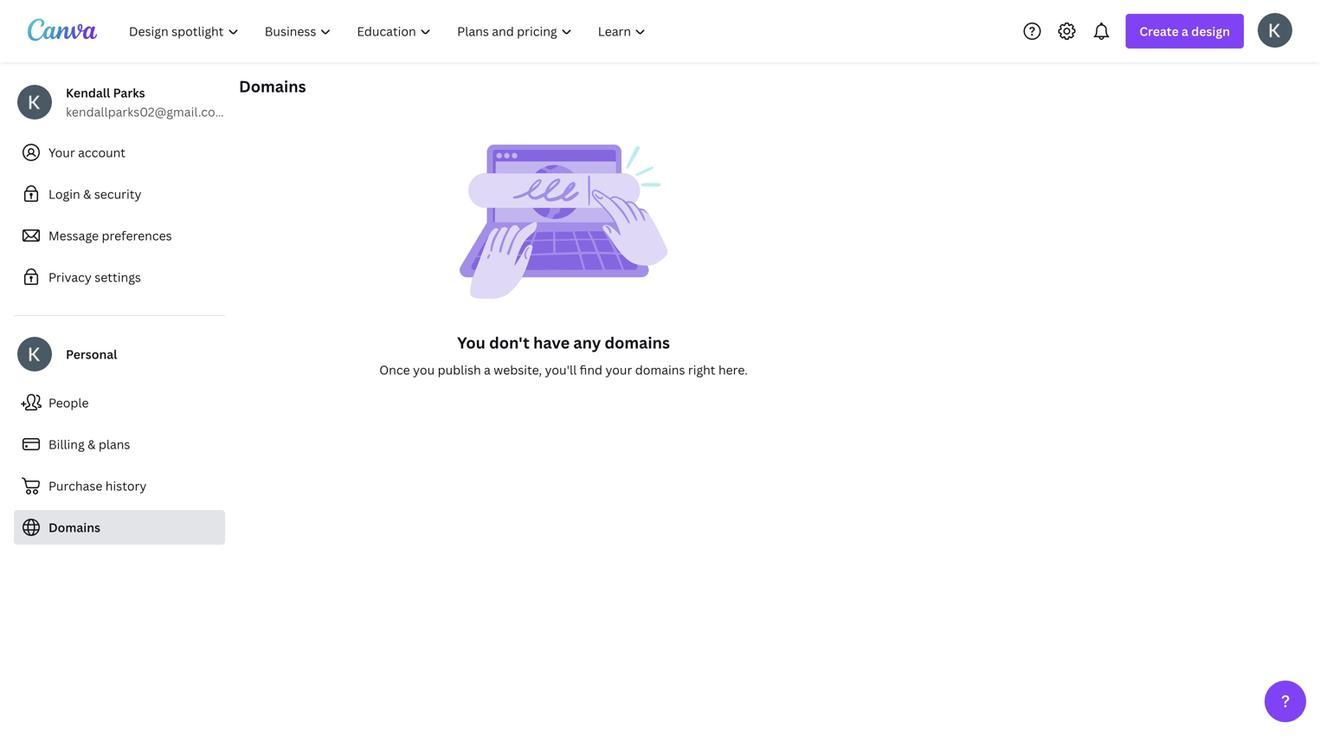 Task type: describe. For each thing, give the bounding box(es) containing it.
0 vertical spatial domains
[[605, 332, 670, 353]]

account
[[78, 144, 126, 161]]

your
[[606, 362, 632, 378]]

kendallparks02@gmail.com
[[66, 103, 226, 120]]

once
[[379, 362, 410, 378]]

you
[[457, 332, 486, 353]]

privacy settings link
[[14, 260, 225, 294]]

billing & plans link
[[14, 427, 225, 462]]

you don't have any domains once you publish a website, you'll find your domains right here.
[[379, 332, 748, 378]]

privacy
[[48, 269, 92, 285]]

billing
[[48, 436, 85, 452]]

1 horizontal spatial domains
[[239, 76, 306, 97]]

purchase history
[[48, 478, 147, 494]]

people link
[[14, 385, 225, 420]]

security
[[94, 186, 142, 202]]

a inside "you don't have any domains once you publish a website, you'll find your domains right here."
[[484, 362, 491, 378]]

kendall parks kendallparks02@gmail.com
[[66, 84, 226, 120]]

message preferences
[[48, 227, 172, 244]]

people
[[48, 394, 89, 411]]

a inside create a design dropdown button
[[1182, 23, 1189, 39]]

settings
[[95, 269, 141, 285]]

preferences
[[102, 227, 172, 244]]

right
[[688, 362, 716, 378]]

find
[[580, 362, 603, 378]]

& for login
[[83, 186, 91, 202]]

create a design button
[[1126, 14, 1244, 48]]

login & security link
[[14, 177, 225, 211]]

don't
[[489, 332, 530, 353]]

personal
[[66, 346, 117, 362]]

website,
[[494, 362, 542, 378]]

login & security
[[48, 186, 142, 202]]

1 vertical spatial domains
[[48, 519, 100, 536]]

billing & plans
[[48, 436, 130, 452]]

your account link
[[14, 135, 225, 170]]

plans
[[99, 436, 130, 452]]

create a design
[[1140, 23, 1231, 39]]



Task type: locate. For each thing, give the bounding box(es) containing it.
domains right 'your'
[[635, 362, 685, 378]]

top level navigation element
[[118, 14, 661, 48]]

parks
[[113, 84, 145, 101]]

& for billing
[[88, 436, 96, 452]]

have
[[533, 332, 570, 353]]

0 horizontal spatial a
[[484, 362, 491, 378]]

a left design
[[1182, 23, 1189, 39]]

message
[[48, 227, 99, 244]]

your account
[[48, 144, 126, 161]]

& left "plans"
[[88, 436, 96, 452]]

domains up 'your'
[[605, 332, 670, 353]]

kendall
[[66, 84, 110, 101]]

0 vertical spatial domains
[[239, 76, 306, 97]]

purchase
[[48, 478, 103, 494]]

& right login on the top
[[83, 186, 91, 202]]

&
[[83, 186, 91, 202], [88, 436, 96, 452]]

create
[[1140, 23, 1179, 39]]

login
[[48, 186, 80, 202]]

any
[[574, 332, 601, 353]]

0 vertical spatial &
[[83, 186, 91, 202]]

1 horizontal spatial a
[[1182, 23, 1189, 39]]

1 vertical spatial &
[[88, 436, 96, 452]]

kendall parks image
[[1258, 13, 1293, 47]]

1 vertical spatial domains
[[635, 362, 685, 378]]

1 vertical spatial a
[[484, 362, 491, 378]]

publish
[[438, 362, 481, 378]]

your
[[48, 144, 75, 161]]

0 vertical spatial a
[[1182, 23, 1189, 39]]

a right the publish
[[484, 362, 491, 378]]

you
[[413, 362, 435, 378]]

domains link
[[14, 510, 225, 545]]

purchase history link
[[14, 469, 225, 503]]

privacy settings
[[48, 269, 141, 285]]

message preferences link
[[14, 218, 225, 253]]

a
[[1182, 23, 1189, 39], [484, 362, 491, 378]]

design
[[1192, 23, 1231, 39]]

0 horizontal spatial domains
[[48, 519, 100, 536]]

domains
[[239, 76, 306, 97], [48, 519, 100, 536]]

you'll
[[545, 362, 577, 378]]

here.
[[719, 362, 748, 378]]

history
[[105, 478, 147, 494]]

domains
[[605, 332, 670, 353], [635, 362, 685, 378]]



Task type: vqa. For each thing, say whether or not it's contained in the screenshot.
a to the left
yes



